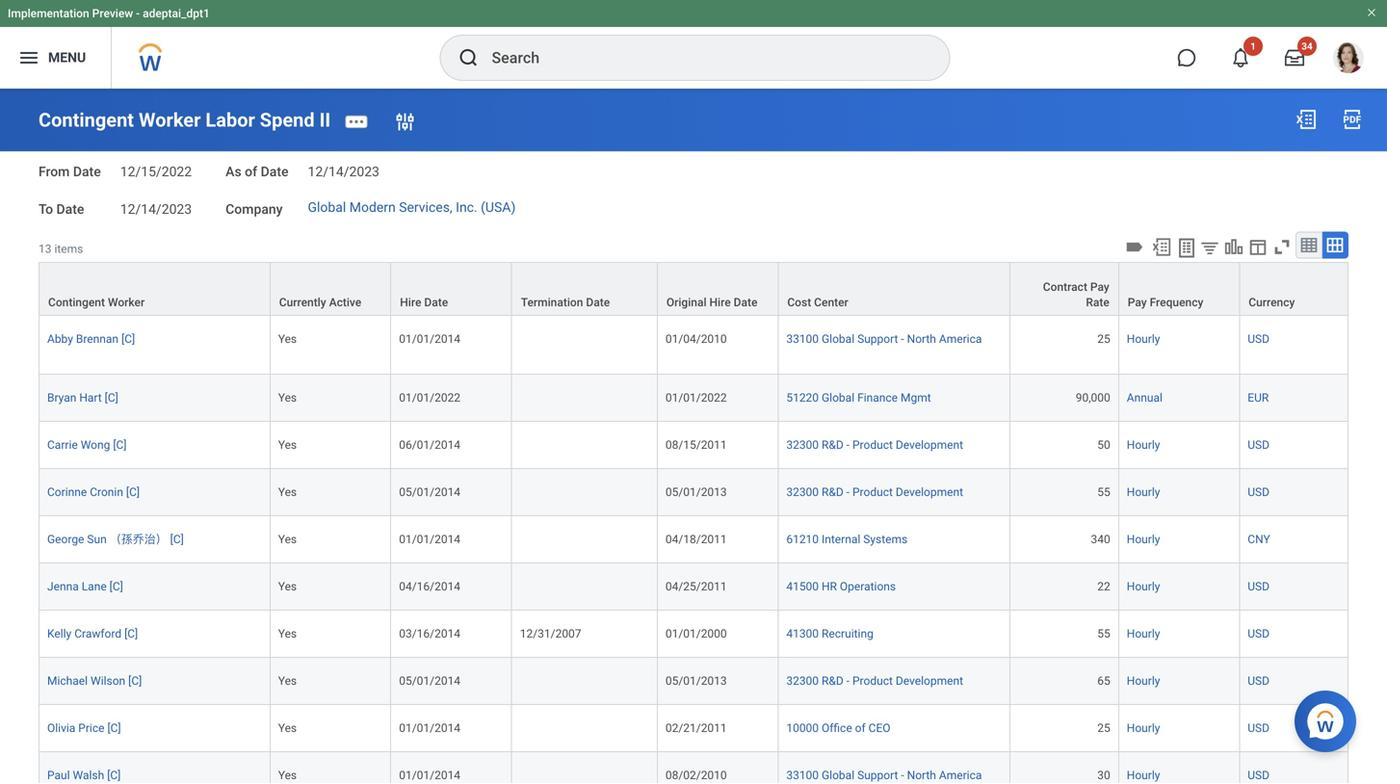 Task type: describe. For each thing, give the bounding box(es) containing it.
10000 office of ceo link
[[787, 718, 891, 735]]

05/01/2013 for 55
[[666, 486, 727, 499]]

51220
[[787, 391, 819, 405]]

yes for corinne cronin [c]
[[278, 486, 297, 499]]

32300 for 50
[[787, 438, 819, 452]]

[c] for abby brennan [c]
[[121, 332, 135, 346]]

date right as
[[261, 164, 289, 180]]

hr
[[822, 580, 837, 594]]

usd link for abby brennan [c]
[[1248, 328, 1270, 346]]

america for 25
[[939, 332, 982, 346]]

crawford
[[74, 627, 122, 641]]

row containing paul walsh [c]
[[39, 752, 1349, 783]]

61210 internal systems link
[[787, 529, 908, 546]]

90,000
[[1076, 391, 1111, 405]]

1
[[1251, 40, 1256, 52]]

cell for abby brennan [c]
[[512, 316, 658, 375]]

01/01/2014 for 02/21/2011
[[399, 722, 461, 735]]

row containing contract pay rate
[[39, 262, 1349, 316]]

[c] for corinne cronin [c]
[[126, 486, 140, 499]]

contingent worker labor spend ii link
[[39, 109, 331, 132]]

profile logan mcneil image
[[1334, 42, 1364, 77]]

north for 30
[[907, 769, 936, 782]]

from date element
[[120, 152, 192, 181]]

[c] right （孫乔治）
[[170, 533, 184, 546]]

5 hourly from the top
[[1127, 580, 1161, 594]]

hire inside popup button
[[400, 296, 421, 309]]

6 yes from the top
[[278, 580, 297, 594]]

pay frequency button
[[1119, 263, 1239, 315]]

13 items
[[39, 243, 83, 256]]

as of date element
[[308, 152, 380, 181]]

michael wilson [c] link
[[47, 671, 142, 688]]

bryan hart [c]
[[47, 391, 118, 405]]

bryan
[[47, 391, 76, 405]]

hourly for george sun （孫乔治） [c]
[[1127, 533, 1161, 546]]

Search Workday  search field
[[492, 37, 910, 79]]

jenna lane [c] link
[[47, 576, 123, 594]]

contract
[[1043, 280, 1088, 294]]

wilson
[[91, 674, 125, 688]]

usd link for michael wilson [c]
[[1248, 671, 1270, 688]]

41500 hr operations
[[787, 580, 896, 594]]

cell for bryan hart [c]
[[512, 375, 658, 422]]

hourly link for george sun （孫乔治） [c]
[[1127, 529, 1161, 546]]

r&d for 50
[[822, 438, 844, 452]]

cell for carrie wong [c]
[[512, 422, 658, 469]]

development for 50
[[896, 438, 964, 452]]

[c] for olivia price [c]
[[107, 722, 121, 735]]

worker for contingent worker
[[108, 296, 145, 309]]

50
[[1098, 438, 1111, 452]]

5 usd from the top
[[1248, 627, 1270, 641]]

contingent worker button
[[40, 263, 270, 315]]

33100 global support - north america for 08/02/2010
[[787, 769, 982, 782]]

1 vertical spatial of
[[855, 722, 866, 735]]

32300 r&d - product development for 50
[[787, 438, 964, 452]]

currently
[[279, 296, 326, 309]]

currency button
[[1240, 263, 1348, 315]]

wong
[[81, 438, 110, 452]]

33100 global support - north america link for 08/02/2010
[[787, 765, 982, 782]]

usd link for paul walsh [c]
[[1248, 765, 1270, 782]]

original hire date
[[667, 296, 758, 309]]

kelly
[[47, 627, 72, 641]]

32300 r&d - product development link for 55
[[787, 482, 964, 499]]

05/01/2013 for 65
[[666, 674, 727, 688]]

fullscreen image
[[1272, 237, 1293, 258]]

34
[[1302, 40, 1313, 52]]

4 usd link from the top
[[1248, 576, 1270, 594]]

cell for olivia price [c]
[[512, 705, 658, 752]]

32300 r&d - product development for 65
[[787, 674, 964, 688]]

carrie wong [c]
[[47, 438, 127, 452]]

55 for 05/01/2013
[[1098, 486, 1111, 499]]

contract pay rate button
[[1011, 263, 1118, 315]]

cell for george sun （孫乔治） [c]
[[512, 516, 658, 564]]

pay inside pay frequency popup button
[[1128, 296, 1147, 309]]

ceo
[[869, 722, 891, 735]]

sun
[[87, 533, 107, 546]]

america for 30
[[939, 769, 982, 782]]

hourly for olivia price [c]
[[1127, 722, 1161, 735]]

ii
[[320, 109, 331, 132]]

cost center button
[[779, 263, 1010, 315]]

41500 hr operations link
[[787, 576, 896, 594]]

original hire date button
[[658, 263, 778, 315]]

olivia
[[47, 722, 75, 735]]

row containing michael wilson [c]
[[39, 658, 1349, 705]]

labor
[[206, 109, 255, 132]]

global modern services, inc. (usa) link
[[308, 200, 516, 216]]

inc.
[[456, 200, 478, 216]]

expand table image
[[1326, 236, 1345, 255]]

hourly for paul walsh [c]
[[1127, 769, 1161, 782]]

paul walsh [c] link
[[47, 765, 121, 782]]

rate
[[1086, 296, 1110, 309]]

annual
[[1127, 391, 1163, 405]]

usd for michael wilson [c]
[[1248, 674, 1270, 688]]

[c] for jenna lane [c]
[[110, 580, 123, 594]]

abby brennan [c] link
[[47, 328, 135, 346]]

frequency
[[1150, 296, 1204, 309]]

to
[[39, 201, 53, 217]]

hourly for michael wilson [c]
[[1127, 674, 1161, 688]]

hourly link for olivia price [c]
[[1127, 718, 1161, 735]]

cell for michael wilson [c]
[[512, 658, 658, 705]]

05/01/2014 for michael wilson [c]
[[399, 674, 461, 688]]

abby
[[47, 332, 73, 346]]

yes for paul walsh [c]
[[278, 769, 297, 782]]

41300 recruiting
[[787, 627, 874, 641]]

menu
[[48, 50, 86, 66]]

01/04/2010
[[666, 332, 727, 346]]

original
[[667, 296, 707, 309]]

[c] for carrie wong [c]
[[113, 438, 127, 452]]

walsh
[[73, 769, 104, 782]]

contingent worker
[[48, 296, 145, 309]]

currently active
[[279, 296, 362, 309]]

row containing corinne cronin [c]
[[39, 469, 1349, 516]]

table image
[[1300, 236, 1319, 255]]

modern
[[350, 200, 396, 216]]

spend
[[260, 109, 315, 132]]

carrie wong [c] link
[[47, 435, 127, 452]]

active
[[329, 296, 362, 309]]

row containing carrie wong [c]
[[39, 422, 1349, 469]]

32300 for 65
[[787, 674, 819, 688]]

hourly for carrie wong [c]
[[1127, 438, 1161, 452]]

date inside original hire date popup button
[[734, 296, 758, 309]]

north for 25
[[907, 332, 936, 346]]

- inside menu banner
[[136, 7, 140, 20]]

(usa)
[[481, 200, 516, 216]]

office
[[822, 722, 852, 735]]

development for 65
[[896, 674, 964, 688]]

10000 office of ceo
[[787, 722, 891, 735]]

04/18/2011
[[666, 533, 727, 546]]

25 for 10000 office of ceo
[[1098, 722, 1111, 735]]

row containing bryan hart [c]
[[39, 375, 1349, 422]]

search image
[[457, 46, 480, 69]]

r&d for 65
[[822, 674, 844, 688]]

[c] for kelly crawford [c]
[[124, 627, 138, 641]]

0 horizontal spatial export to excel image
[[1151, 237, 1173, 258]]

usd for corinne cronin [c]
[[1248, 486, 1270, 499]]

41300 recruiting link
[[787, 623, 874, 641]]

eur link
[[1248, 387, 1269, 405]]

center
[[814, 296, 849, 309]]

tag image
[[1124, 237, 1146, 258]]

abby brennan [c]
[[47, 332, 135, 346]]

row containing george sun （孫乔治） [c]
[[39, 516, 1349, 564]]

cost
[[788, 296, 811, 309]]

global modern services, inc. (usa)
[[308, 200, 516, 216]]

hourly for corinne cronin [c]
[[1127, 486, 1161, 499]]

click to view/edit grid preferences image
[[1248, 237, 1269, 258]]

brennan
[[76, 332, 119, 346]]

4 usd from the top
[[1248, 580, 1270, 594]]

usd for paul walsh [c]
[[1248, 769, 1270, 782]]

from date
[[39, 164, 101, 180]]

adeptai_dpt1
[[143, 7, 210, 20]]

from
[[39, 164, 70, 180]]

preview
[[92, 7, 133, 20]]

contingent worker labor spend ii main content
[[0, 89, 1388, 783]]

（孫乔治）
[[110, 533, 167, 546]]

product for 55
[[853, 486, 893, 499]]

close environment banner image
[[1366, 7, 1378, 18]]

contract pay rate
[[1043, 280, 1110, 309]]

george
[[47, 533, 84, 546]]

menu button
[[0, 27, 111, 89]]

menu banner
[[0, 0, 1388, 89]]



Task type: vqa. For each thing, say whether or not it's contained in the screenshot.
Title text box
no



Task type: locate. For each thing, give the bounding box(es) containing it.
justify image
[[17, 46, 40, 69]]

1 32300 r&d - product development link from the top
[[787, 435, 964, 452]]

[c] right brennan
[[121, 332, 135, 346]]

32300 r&d - product development
[[787, 438, 964, 452], [787, 486, 964, 499], [787, 674, 964, 688]]

33100 global support - north america link for 01/04/2010
[[787, 328, 982, 346]]

25 for 33100 global support - north america
[[1098, 332, 1111, 346]]

13
[[39, 243, 52, 256]]

3 01/01/2014 from the top
[[399, 722, 461, 735]]

51220 global finance mgmt
[[787, 391, 931, 405]]

company
[[226, 201, 283, 217]]

3 hourly link from the top
[[1127, 482, 1161, 499]]

2 usd link from the top
[[1248, 435, 1270, 452]]

internal
[[822, 533, 861, 546]]

yes
[[278, 332, 297, 346], [278, 391, 297, 405], [278, 438, 297, 452], [278, 486, 297, 499], [278, 533, 297, 546], [278, 580, 297, 594], [278, 627, 297, 641], [278, 674, 297, 688], [278, 722, 297, 735], [278, 769, 297, 782]]

0 vertical spatial worker
[[139, 109, 201, 132]]

8 usd link from the top
[[1248, 765, 1270, 782]]

2 row from the top
[[39, 316, 1349, 375]]

worker up from date element
[[139, 109, 201, 132]]

33100 down 10000
[[787, 769, 819, 782]]

5 cell from the top
[[512, 516, 658, 564]]

01/01/2022 up the "08/15/2011"
[[666, 391, 727, 405]]

date for hire date
[[424, 296, 448, 309]]

8 hourly from the top
[[1127, 722, 1161, 735]]

1 32300 from the top
[[787, 438, 819, 452]]

1 vertical spatial product
[[853, 486, 893, 499]]

of right as
[[245, 164, 257, 180]]

usd link
[[1248, 328, 1270, 346], [1248, 435, 1270, 452], [1248, 482, 1270, 499], [1248, 576, 1270, 594], [1248, 623, 1270, 641], [1248, 671, 1270, 688], [1248, 718, 1270, 735], [1248, 765, 1270, 782]]

hire inside popup button
[[710, 296, 731, 309]]

02/21/2011
[[666, 722, 727, 735]]

worker up brennan
[[108, 296, 145, 309]]

0 vertical spatial america
[[939, 332, 982, 346]]

6 hourly from the top
[[1127, 627, 1161, 641]]

as of date
[[226, 164, 289, 180]]

export to excel image
[[1295, 108, 1318, 131], [1151, 237, 1173, 258]]

7 cell from the top
[[512, 658, 658, 705]]

cell for paul walsh [c]
[[512, 752, 658, 783]]

32300 r&d - product development link down finance
[[787, 435, 964, 452]]

01/01/2014
[[399, 332, 461, 346], [399, 533, 461, 546], [399, 722, 461, 735], [399, 769, 461, 782]]

1 vertical spatial 05/01/2014
[[399, 674, 461, 688]]

0 vertical spatial 33100 global support - north america
[[787, 332, 982, 346]]

9 yes from the top
[[278, 722, 297, 735]]

25 up 30
[[1098, 722, 1111, 735]]

support down cost center "popup button"
[[858, 332, 898, 346]]

development for 55
[[896, 486, 964, 499]]

global for 08/02/2010
[[822, 769, 855, 782]]

north
[[907, 332, 936, 346], [907, 769, 936, 782]]

1 55 from the top
[[1098, 486, 1111, 499]]

notifications large image
[[1231, 48, 1251, 67]]

cny
[[1248, 533, 1271, 546]]

1 vertical spatial 33100 global support - north america
[[787, 769, 982, 782]]

usd
[[1248, 332, 1270, 346], [1248, 438, 1270, 452], [1248, 486, 1270, 499], [1248, 580, 1270, 594], [1248, 627, 1270, 641], [1248, 674, 1270, 688], [1248, 722, 1270, 735], [1248, 769, 1270, 782]]

hourly
[[1127, 332, 1161, 346], [1127, 438, 1161, 452], [1127, 486, 1161, 499], [1127, 533, 1161, 546], [1127, 580, 1161, 594], [1127, 627, 1161, 641], [1127, 674, 1161, 688], [1127, 722, 1161, 735], [1127, 769, 1161, 782]]

yes for bryan hart [c]
[[278, 391, 297, 405]]

1 button
[[1220, 37, 1263, 79]]

[c] for paul walsh [c]
[[107, 769, 121, 782]]

01/01/2022 up the 06/01/2014
[[399, 391, 461, 405]]

r&d up 10000 office of ceo link
[[822, 674, 844, 688]]

date left cost
[[734, 296, 758, 309]]

eur
[[1248, 391, 1269, 405]]

2 33100 global support - north america link from the top
[[787, 765, 982, 782]]

1 north from the top
[[907, 332, 936, 346]]

10 row from the top
[[39, 705, 1349, 752]]

12/14/2023 up modern
[[308, 164, 380, 180]]

4 hourly from the top
[[1127, 533, 1161, 546]]

corinne cronin [c] link
[[47, 482, 140, 499]]

usd link for olivia price [c]
[[1248, 718, 1270, 735]]

2 hire from the left
[[710, 296, 731, 309]]

2 vertical spatial 32300
[[787, 674, 819, 688]]

global right 51220
[[822, 391, 855, 405]]

usd link for corinne cronin [c]
[[1248, 482, 1270, 499]]

1 horizontal spatial hire
[[710, 296, 731, 309]]

32300 r&d - product development up ceo on the bottom right of the page
[[787, 674, 964, 688]]

2 vertical spatial 32300 r&d - product development
[[787, 674, 964, 688]]

cell
[[512, 316, 658, 375], [512, 375, 658, 422], [512, 422, 658, 469], [512, 469, 658, 516], [512, 516, 658, 564], [512, 564, 658, 611], [512, 658, 658, 705], [512, 705, 658, 752], [512, 752, 658, 783]]

55 down 50
[[1098, 486, 1111, 499]]

date for from date
[[73, 164, 101, 180]]

cell for corinne cronin [c]
[[512, 469, 658, 516]]

12/14/2023 for to date
[[120, 201, 192, 217]]

1 america from the top
[[939, 332, 982, 346]]

1 hire from the left
[[400, 296, 421, 309]]

0 vertical spatial 05/01/2014
[[399, 486, 461, 499]]

32300 for 55
[[787, 486, 819, 499]]

1 33100 from the top
[[787, 332, 819, 346]]

01/01/2014 for 08/02/2010
[[399, 769, 461, 782]]

cost center
[[788, 296, 849, 309]]

32300 r&d - product development link for 65
[[787, 671, 964, 688]]

3 32300 r&d - product development from the top
[[787, 674, 964, 688]]

as
[[226, 164, 242, 180]]

33100 global support - north america for 01/04/2010
[[787, 332, 982, 346]]

0 horizontal spatial pay
[[1091, 280, 1110, 294]]

5 row from the top
[[39, 469, 1349, 516]]

2 33100 from the top
[[787, 769, 819, 782]]

12/31/2007
[[520, 627, 582, 641]]

2 32300 r&d - product development link from the top
[[787, 482, 964, 499]]

1 horizontal spatial 01/01/2022
[[666, 391, 727, 405]]

yes for olivia price [c]
[[278, 722, 297, 735]]

41300
[[787, 627, 819, 641]]

3 development from the top
[[896, 674, 964, 688]]

1 r&d from the top
[[822, 438, 844, 452]]

2 05/01/2013 from the top
[[666, 674, 727, 688]]

8 hourly link from the top
[[1127, 718, 1161, 735]]

support down ceo on the bottom right of the page
[[858, 769, 898, 782]]

32300 r&d - product development link
[[787, 435, 964, 452], [787, 482, 964, 499], [787, 671, 964, 688]]

1 vertical spatial support
[[858, 769, 898, 782]]

hire right "original" in the top of the page
[[710, 296, 731, 309]]

05/01/2014 down the 06/01/2014
[[399, 486, 461, 499]]

32300 r&d - product development down finance
[[787, 438, 964, 452]]

3 usd from the top
[[1248, 486, 1270, 499]]

implementation
[[8, 7, 89, 20]]

global down center
[[822, 332, 855, 346]]

toolbar inside "contingent worker labor spend ii" main content
[[1122, 232, 1349, 262]]

1 32300 r&d - product development from the top
[[787, 438, 964, 452]]

0 vertical spatial development
[[896, 438, 964, 452]]

0 vertical spatial 25
[[1098, 332, 1111, 346]]

hourly link for paul walsh [c]
[[1127, 765, 1161, 782]]

3 row from the top
[[39, 375, 1349, 422]]

1 vertical spatial 12/14/2023
[[120, 201, 192, 217]]

1 vertical spatial 32300
[[787, 486, 819, 499]]

george sun （孫乔治） [c] link
[[47, 529, 184, 546]]

32300 r&d - product development link up the systems
[[787, 482, 964, 499]]

1 vertical spatial r&d
[[822, 486, 844, 499]]

5 yes from the top
[[278, 533, 297, 546]]

01/01/2014 for 04/18/2011
[[399, 533, 461, 546]]

1 vertical spatial 32300 r&d - product development link
[[787, 482, 964, 499]]

[c] right cronin
[[126, 486, 140, 499]]

termination date button
[[512, 263, 657, 315]]

bryan hart [c] link
[[47, 387, 118, 405]]

row containing jenna lane [c]
[[39, 564, 1349, 611]]

product for 65
[[853, 674, 893, 688]]

contingent for contingent worker labor spend ii
[[39, 109, 134, 132]]

date right the to
[[56, 201, 84, 217]]

[c] right crawford
[[124, 627, 138, 641]]

3 r&d from the top
[[822, 674, 844, 688]]

0 vertical spatial 05/01/2013
[[666, 486, 727, 499]]

33100 for 08/02/2010
[[787, 769, 819, 782]]

mgmt
[[901, 391, 931, 405]]

7 hourly link from the top
[[1127, 671, 1161, 688]]

2 development from the top
[[896, 486, 964, 499]]

0 vertical spatial 55
[[1098, 486, 1111, 499]]

6 row from the top
[[39, 516, 1349, 564]]

1 vertical spatial america
[[939, 769, 982, 782]]

34 button
[[1274, 37, 1317, 79]]

33100 down cost
[[787, 332, 819, 346]]

worker inside popup button
[[108, 296, 145, 309]]

pay left frequency on the top
[[1128, 296, 1147, 309]]

0 vertical spatial north
[[907, 332, 936, 346]]

of
[[245, 164, 257, 180], [855, 722, 866, 735]]

1 01/01/2014 from the top
[[399, 332, 461, 346]]

55 for 01/01/2000
[[1098, 627, 1111, 641]]

2 north from the top
[[907, 769, 936, 782]]

support for 08/02/2010
[[858, 769, 898, 782]]

1 vertical spatial 33100 global support - north america link
[[787, 765, 982, 782]]

1 vertical spatial 25
[[1098, 722, 1111, 735]]

michael wilson [c]
[[47, 674, 142, 688]]

05/01/2013
[[666, 486, 727, 499], [666, 674, 727, 688]]

5 hourly link from the top
[[1127, 576, 1161, 594]]

340
[[1091, 533, 1111, 546]]

-
[[136, 7, 140, 20], [901, 332, 904, 346], [847, 438, 850, 452], [847, 486, 850, 499], [847, 674, 850, 688], [901, 769, 904, 782]]

6 cell from the top
[[512, 564, 658, 611]]

items
[[54, 243, 83, 256]]

33100 for 01/04/2010
[[787, 332, 819, 346]]

2 32300 r&d - product development from the top
[[787, 486, 964, 499]]

4 yes from the top
[[278, 486, 297, 499]]

usd for olivia price [c]
[[1248, 722, 1270, 735]]

1 usd from the top
[[1248, 332, 1270, 346]]

12/14/2023 for as of date
[[308, 164, 380, 180]]

1 33100 global support - north america from the top
[[787, 332, 982, 346]]

kelly crawford [c] link
[[47, 623, 138, 641]]

1 vertical spatial export to excel image
[[1151, 237, 1173, 258]]

toolbar
[[1122, 232, 1349, 262]]

of left ceo on the bottom right of the page
[[855, 722, 866, 735]]

hourly link for abby brennan [c]
[[1127, 328, 1161, 346]]

4 cell from the top
[[512, 469, 658, 516]]

1 horizontal spatial pay
[[1128, 296, 1147, 309]]

termination date
[[521, 296, 610, 309]]

11 row from the top
[[39, 752, 1349, 783]]

41500
[[787, 580, 819, 594]]

jenna lane [c]
[[47, 580, 123, 594]]

7 usd link from the top
[[1248, 718, 1270, 735]]

george sun （孫乔治） [c]
[[47, 533, 184, 546]]

hourly link for carrie wong [c]
[[1127, 435, 1161, 452]]

1 vertical spatial worker
[[108, 296, 145, 309]]

[c] for michael wilson [c]
[[128, 674, 142, 688]]

0 vertical spatial of
[[245, 164, 257, 180]]

michael
[[47, 674, 88, 688]]

termination
[[521, 296, 583, 309]]

06/01/2014
[[399, 438, 461, 452]]

0 vertical spatial 32300 r&d - product development
[[787, 438, 964, 452]]

1 vertical spatial 33100
[[787, 769, 819, 782]]

row containing kelly crawford [c]
[[39, 611, 1349, 658]]

03/16/2014
[[399, 627, 461, 641]]

1 row from the top
[[39, 262, 1349, 316]]

1 horizontal spatial export to excel image
[[1295, 108, 1318, 131]]

2 support from the top
[[858, 769, 898, 782]]

32300 r&d - product development link up ceo on the bottom right of the page
[[787, 671, 964, 688]]

currency
[[1249, 296, 1295, 309]]

01/01/2014 for 01/04/2010
[[399, 332, 461, 346]]

[c] right lane
[[110, 580, 123, 594]]

finance
[[858, 391, 898, 405]]

global for 01/01/2022
[[822, 391, 855, 405]]

global down 10000 office of ceo
[[822, 769, 855, 782]]

3 usd link from the top
[[1248, 482, 1270, 499]]

date inside termination date popup button
[[586, 296, 610, 309]]

pay up rate
[[1091, 280, 1110, 294]]

0 vertical spatial r&d
[[822, 438, 844, 452]]

pay frequency
[[1128, 296, 1204, 309]]

7 row from the top
[[39, 564, 1349, 611]]

2 vertical spatial development
[[896, 674, 964, 688]]

7 yes from the top
[[278, 627, 297, 641]]

2 r&d from the top
[[822, 486, 844, 499]]

10000
[[787, 722, 819, 735]]

04/16/2014
[[399, 580, 461, 594]]

paul walsh [c]
[[47, 769, 121, 782]]

date for termination date
[[586, 296, 610, 309]]

contingent
[[39, 109, 134, 132], [48, 296, 105, 309]]

5 usd link from the top
[[1248, 623, 1270, 641]]

row containing abby brennan [c]
[[39, 316, 1349, 375]]

support for 01/04/2010
[[858, 332, 898, 346]]

[c] right 'walsh'
[[107, 769, 121, 782]]

8 cell from the top
[[512, 705, 658, 752]]

corinne cronin [c]
[[47, 486, 140, 499]]

1 cell from the top
[[512, 316, 658, 375]]

yes for abby brennan [c]
[[278, 332, 297, 346]]

cronin
[[90, 486, 123, 499]]

contingent up from date
[[39, 109, 134, 132]]

9 hourly link from the top
[[1127, 765, 1161, 782]]

32300 r&d - product development link for 50
[[787, 435, 964, 452]]

6 hourly link from the top
[[1127, 623, 1161, 641]]

0 vertical spatial pay
[[1091, 280, 1110, 294]]

10 yes from the top
[[278, 769, 297, 782]]

32300 down 51220
[[787, 438, 819, 452]]

25 down rate
[[1098, 332, 1111, 346]]

global for 01/04/2010
[[822, 332, 855, 346]]

[c] right price
[[107, 722, 121, 735]]

product up ceo on the bottom right of the page
[[853, 674, 893, 688]]

jenna
[[47, 580, 79, 594]]

[c] right hart
[[105, 391, 118, 405]]

1 vertical spatial 32300 r&d - product development
[[787, 486, 964, 499]]

0 vertical spatial export to excel image
[[1295, 108, 1318, 131]]

8 yes from the top
[[278, 674, 297, 688]]

corinne
[[47, 486, 87, 499]]

05/01/2013 down 01/01/2000
[[666, 674, 727, 688]]

select to filter grid data image
[[1200, 238, 1221, 258]]

0 horizontal spatial hire
[[400, 296, 421, 309]]

2 01/01/2014 from the top
[[399, 533, 461, 546]]

1 horizontal spatial 12/14/2023
[[308, 164, 380, 180]]

4 01/01/2014 from the top
[[399, 769, 461, 782]]

0 horizontal spatial of
[[245, 164, 257, 180]]

0 vertical spatial contingent
[[39, 109, 134, 132]]

2 vertical spatial 32300 r&d - product development link
[[787, 671, 964, 688]]

3 yes from the top
[[278, 438, 297, 452]]

33100 global support - north america link down cost center "popup button"
[[787, 328, 982, 346]]

1 product from the top
[[853, 438, 893, 452]]

33100 global support - north america down ceo on the bottom right of the page
[[787, 769, 982, 782]]

hire right 'active'
[[400, 296, 421, 309]]

01/01/2000
[[666, 627, 727, 641]]

global down as of date element
[[308, 200, 346, 216]]

6 usd from the top
[[1248, 674, 1270, 688]]

contingent worker labor spend ii
[[39, 109, 331, 132]]

hire
[[400, 296, 421, 309], [710, 296, 731, 309]]

date right 'active'
[[424, 296, 448, 309]]

1 05/01/2013 from the top
[[666, 486, 727, 499]]

[c]
[[121, 332, 135, 346], [105, 391, 118, 405], [113, 438, 127, 452], [126, 486, 140, 499], [170, 533, 184, 546], [110, 580, 123, 594], [124, 627, 138, 641], [128, 674, 142, 688], [107, 722, 121, 735], [107, 769, 121, 782]]

12/15/2022
[[120, 164, 192, 180]]

1 01/01/2022 from the left
[[399, 391, 461, 405]]

2 32300 from the top
[[787, 486, 819, 499]]

32300 r&d - product development for 55
[[787, 486, 964, 499]]

3 32300 from the top
[[787, 674, 819, 688]]

date for to date
[[56, 201, 84, 217]]

hourly for abby brennan [c]
[[1127, 332, 1161, 346]]

date right from
[[73, 164, 101, 180]]

to date element
[[120, 190, 192, 218]]

view printable version (pdf) image
[[1341, 108, 1364, 131]]

1 33100 global support - north america link from the top
[[787, 328, 982, 346]]

america
[[939, 332, 982, 346], [939, 769, 982, 782]]

date inside the hire date popup button
[[424, 296, 448, 309]]

hourly link for michael wilson [c]
[[1127, 671, 1161, 688]]

1 vertical spatial pay
[[1128, 296, 1147, 309]]

9 row from the top
[[39, 658, 1349, 705]]

[c] right "wong" on the left bottom of the page
[[113, 438, 127, 452]]

2 cell from the top
[[512, 375, 658, 422]]

32300 up 61210 at the right bottom of page
[[787, 486, 819, 499]]

1 vertical spatial contingent
[[48, 296, 105, 309]]

1 vertical spatial 55
[[1098, 627, 1111, 641]]

systems
[[864, 533, 908, 546]]

implementation preview -   adeptai_dpt1
[[8, 7, 210, 20]]

inbox large image
[[1285, 48, 1305, 67]]

6 usd link from the top
[[1248, 671, 1270, 688]]

2 vertical spatial product
[[853, 674, 893, 688]]

33100 global support - north america down cost center "popup button"
[[787, 332, 982, 346]]

9 cell from the top
[[512, 752, 658, 783]]

05/01/2013 up 04/18/2011
[[666, 486, 727, 499]]

3 cell from the top
[[512, 422, 658, 469]]

price
[[78, 722, 105, 735]]

1 vertical spatial 05/01/2013
[[666, 674, 727, 688]]

08/15/2011
[[666, 438, 727, 452]]

1 25 from the top
[[1098, 332, 1111, 346]]

carrie
[[47, 438, 78, 452]]

05/01/2014 for corinne cronin [c]
[[399, 486, 461, 499]]

[c] right wilson
[[128, 674, 142, 688]]

yes for carrie wong [c]
[[278, 438, 297, 452]]

change selection image
[[393, 110, 417, 134]]

2 hourly link from the top
[[1127, 435, 1161, 452]]

usd for abby brennan [c]
[[1248, 332, 1270, 346]]

r&d down 51220 global finance mgmt
[[822, 438, 844, 452]]

yes for michael wilson [c]
[[278, 674, 297, 688]]

usd link for carrie wong [c]
[[1248, 435, 1270, 452]]

1 yes from the top
[[278, 332, 297, 346]]

1 horizontal spatial of
[[855, 722, 866, 735]]

3 hourly from the top
[[1127, 486, 1161, 499]]

usd for carrie wong [c]
[[1248, 438, 1270, 452]]

1 vertical spatial development
[[896, 486, 964, 499]]

row containing olivia price [c]
[[39, 705, 1349, 752]]

pay inside contract pay rate
[[1091, 280, 1110, 294]]

product down finance
[[853, 438, 893, 452]]

33100 global support - north america
[[787, 332, 982, 346], [787, 769, 982, 782]]

0 vertical spatial product
[[853, 438, 893, 452]]

product for 50
[[853, 438, 893, 452]]

r&d for 55
[[822, 486, 844, 499]]

contingent for contingent worker
[[48, 296, 105, 309]]

55 down "22"
[[1098, 627, 1111, 641]]

7 hourly from the top
[[1127, 674, 1161, 688]]

0 vertical spatial support
[[858, 332, 898, 346]]

2 25 from the top
[[1098, 722, 1111, 735]]

row
[[39, 262, 1349, 316], [39, 316, 1349, 375], [39, 375, 1349, 422], [39, 422, 1349, 469], [39, 469, 1349, 516], [39, 516, 1349, 564], [39, 564, 1349, 611], [39, 611, 1349, 658], [39, 658, 1349, 705], [39, 705, 1349, 752], [39, 752, 1349, 783]]

05/01/2014
[[399, 486, 461, 499], [399, 674, 461, 688]]

2 product from the top
[[853, 486, 893, 499]]

2 05/01/2014 from the top
[[399, 674, 461, 688]]

export to excel image left export to worksheets "icon" at the top of the page
[[1151, 237, 1173, 258]]

[c] for bryan hart [c]
[[105, 391, 118, 405]]

services,
[[399, 200, 453, 216]]

2 usd from the top
[[1248, 438, 1270, 452]]

1 05/01/2014 from the top
[[399, 486, 461, 499]]

0 horizontal spatial 12/14/2023
[[120, 201, 192, 217]]

12/14/2023
[[308, 164, 380, 180], [120, 201, 192, 217]]

05/01/2014 down 03/16/2014 at left
[[399, 674, 461, 688]]

product up the systems
[[853, 486, 893, 499]]

export to worksheets image
[[1176, 237, 1199, 260]]

contingent inside contingent worker popup button
[[48, 296, 105, 309]]

date right termination
[[586, 296, 610, 309]]

7 usd from the top
[[1248, 722, 1270, 735]]

3 32300 r&d - product development link from the top
[[787, 671, 964, 688]]

0 vertical spatial 32300
[[787, 438, 819, 452]]

0 horizontal spatial 01/01/2022
[[399, 391, 461, 405]]

12/14/2023 down "12/15/2022"
[[120, 201, 192, 217]]

1 vertical spatial north
[[907, 769, 936, 782]]

cny link
[[1248, 529, 1271, 546]]

currently active button
[[271, 263, 390, 315]]

2 hourly from the top
[[1127, 438, 1161, 452]]

8 row from the top
[[39, 611, 1349, 658]]

yes for george sun （孫乔治） [c]
[[278, 533, 297, 546]]

0 vertical spatial 12/14/2023
[[308, 164, 380, 180]]

2 vertical spatial r&d
[[822, 674, 844, 688]]

3 product from the top
[[853, 674, 893, 688]]

contingent up abby brennan [c] link
[[48, 296, 105, 309]]

2 55 from the top
[[1098, 627, 1111, 641]]

0 vertical spatial 32300 r&d - product development link
[[787, 435, 964, 452]]

1 hourly link from the top
[[1127, 328, 1161, 346]]

export to excel image left view printable version (pdf) image
[[1295, 108, 1318, 131]]

4 hourly link from the top
[[1127, 529, 1161, 546]]

33100 global support - north america link down ceo on the bottom right of the page
[[787, 765, 982, 782]]

2 yes from the top
[[278, 391, 297, 405]]

contingent worker labor spend ii - expand/collapse chart image
[[1224, 237, 1245, 258]]

32300 r&d - product development up the systems
[[787, 486, 964, 499]]

r&d up 61210 internal systems link
[[822, 486, 844, 499]]

0 vertical spatial 33100
[[787, 332, 819, 346]]

recruiting
[[822, 627, 874, 641]]

32300 down 41300
[[787, 674, 819, 688]]

0 vertical spatial 33100 global support - north america link
[[787, 328, 982, 346]]

2 01/01/2022 from the left
[[666, 391, 727, 405]]

hart
[[79, 391, 102, 405]]



